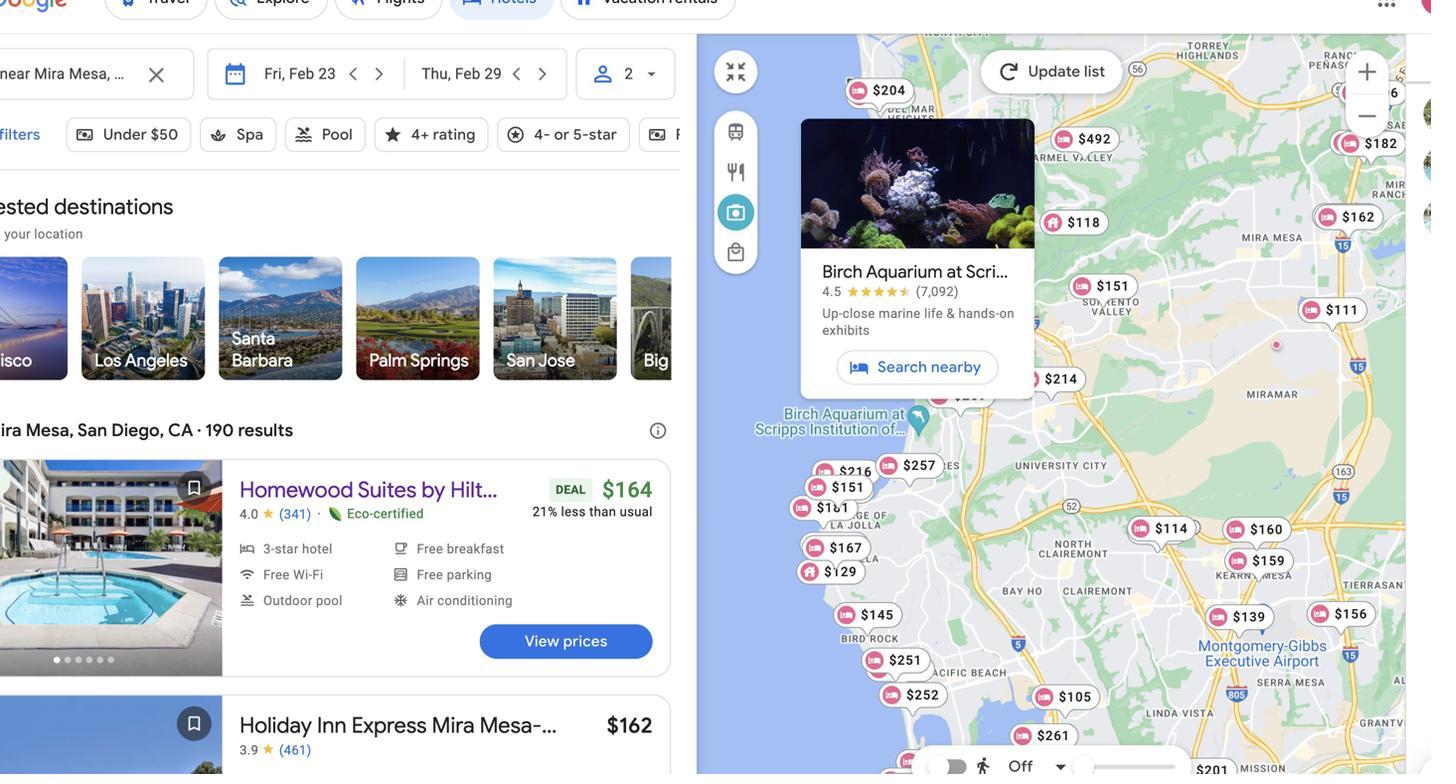 Task type: vqa. For each thing, say whether or not it's contained in the screenshot.
4.5 out of 5 stars from 7,092 reviews Image
yes



Task type: describe. For each thing, give the bounding box(es) containing it.
suggested
[[24, 211, 120, 236]]

mira
[[62, 419, 95, 439]]

$137
[[907, 744, 937, 758]]

1 horizontal spatial deal
[[586, 478, 613, 490]]

$150
[[976, 230, 1006, 244]]

usual
[[645, 497, 675, 511]]

4.5
[[831, 295, 848, 309]]

0 horizontal spatial $162 link
[[633, 688, 675, 713]]

$164 for view prices link
[[628, 472, 675, 495]]

under $50 button
[[136, 133, 251, 181]]

$257
[[905, 455, 935, 469]]

$139
[[1208, 594, 1238, 608]]

ca · 190
[[229, 419, 290, 439]]

santa barbara link
[[249, 269, 417, 383]]

$216
[[846, 461, 877, 475]]

4+
[[453, 148, 469, 166]]

$156
[[1302, 591, 1332, 605]]

$105 link
[[1022, 662, 1086, 696]]

close
[[849, 315, 879, 328]]

3.9 out of 5 stars from 461 reviews image
[[295, 716, 361, 730]]

$111 link
[[1268, 307, 1332, 340]]

$237
[[896, 641, 926, 655]]

$164 link
[[1281, 220, 1345, 254]]

keyboard
[[978, 762, 1019, 774]]

$160 link
[[1198, 508, 1262, 542]]

4-
[[566, 148, 581, 166]]

save holiday inn express mira mesa-san diego to collection image
[[230, 675, 277, 722]]

(7,092)
[[917, 295, 956, 309]]

$145 link
[[840, 587, 905, 621]]

$282
[[933, 281, 963, 295]]

$114 link
[[1111, 507, 1175, 541]]

hands-
[[956, 315, 993, 328]]

$182 link
[[1304, 154, 1368, 187]]

$252
[[908, 665, 938, 679]]

all
[[54, 148, 70, 166]]

4.0
[[295, 499, 313, 513]]

recently viewed element
[[1367, 65, 1431, 108]]

$251 link
[[866, 629, 930, 662]]

1 horizontal spatial list
[[1367, 120, 1431, 251]]

Check-in text field
[[315, 79, 386, 124]]

on inside up-close marine life & hands-on exhibits
[[993, 315, 1007, 328]]

pool button
[[337, 133, 411, 181]]

$165 link
[[815, 473, 879, 506]]

$89
[[1136, 515, 1159, 529]]

google,
[[1156, 762, 1190, 774]]

$164 for top $155 link
[[1307, 225, 1337, 239]]

4- or 5-star button
[[532, 133, 654, 181]]

santa barbara
[[288, 334, 344, 375]]

santa
[[288, 334, 328, 355]]

$118
[[1056, 231, 1086, 245]]

$111
[[1294, 312, 1324, 325]]

recently viewed image
[[1389, 77, 1409, 96]]

back image
[[27, 536, 75, 583]]

angeles
[[190, 354, 247, 375]]

under $50
[[170, 148, 239, 166]]

0 vertical spatial $155 link
[[1297, 153, 1361, 186]]

search nearby
[[882, 362, 977, 380]]

$181
[[826, 493, 856, 507]]

san jose link
[[508, 269, 662, 383]]

barbara
[[288, 354, 344, 375]]

photo 1 image for save holiday inn express mira mesa-san diego to collection icon
[[25, 673, 279, 774]]

$188 link
[[852, 110, 916, 144]]

$165
[[840, 478, 871, 491]]

of
[[1098, 273, 1113, 294]]

©2023
[[1122, 762, 1153, 774]]

institution
[[1021, 273, 1094, 294]]

francisco
[[36, 354, 104, 375]]

san francisco link
[[0, 269, 165, 383]]

0 horizontal spatial $151 link
[[814, 470, 878, 503]]

0 horizontal spatial $162
[[633, 688, 675, 713]]

pool
[[371, 148, 399, 166]]

$492
[[1066, 155, 1096, 168]]

$184
[[1185, 757, 1216, 771]]

birch
[[831, 273, 868, 294]]

$160
[[1224, 513, 1254, 527]]

4+ rating button
[[419, 133, 524, 181]]

1 horizontal spatial $129 link
[[883, 744, 947, 768]]

rating
[[473, 148, 512, 166]]

zoom in map image
[[1320, 87, 1344, 111]]

update
[[1020, 90, 1068, 108]]

4.5 out of 5 stars from 7,092 reviews image
[[831, 294, 956, 310]]

view smaller map image
[[739, 87, 763, 111]]

keyboard shortcuts
[[978, 762, 1064, 774]]

$204
[[877, 110, 908, 124]]

$182
[[1329, 159, 1360, 172]]

$106
[[1330, 112, 1361, 126]]

$167
[[838, 530, 868, 544]]

$155 for bottom $155 link
[[951, 744, 981, 758]]

search
[[882, 362, 927, 380]]

or
[[584, 148, 598, 166]]

(461)
[[331, 716, 361, 730]]

$184 link
[[1159, 752, 1224, 774]]

palm springs
[[414, 354, 506, 375]]

less
[[591, 497, 613, 511]]

Check-out text field
[[462, 79, 537, 124]]

$214
[[1035, 375, 1066, 389]]

palm springs link
[[374, 269, 544, 383]]

filters
[[73, 148, 112, 166]]

miramar hotel checkin image
[[1245, 347, 1253, 355]]

certified
[[418, 499, 465, 513]]



Task type: locate. For each thing, give the bounding box(es) containing it.
$162 link down $182 link
[[1283, 221, 1347, 255]]

update list button
[[976, 80, 1107, 119]]

1 horizontal spatial $151
[[1083, 290, 1113, 304]]

Search for places, hotels and more text field
[[74, 79, 195, 124]]

location
[[106, 241, 151, 255]]

san for san jose
[[541, 354, 567, 375]]

$201 link
[[1149, 730, 1213, 764]]

$162
[[1309, 226, 1339, 240], [633, 688, 675, 713]]

view prices button
[[516, 607, 675, 639]]

$129 link down $167
[[807, 547, 871, 571]]

5-
[[602, 148, 616, 166]]

1 vertical spatial $129
[[909, 749, 939, 763]]

terms
[[1333, 762, 1361, 774]]

0 horizontal spatial $155 link
[[925, 739, 989, 773]]

1 vertical spatial on
[[993, 315, 1007, 328]]

$162 link down prices
[[633, 688, 675, 713]]

$155 down zoom out map image
[[1322, 158, 1353, 171]]

eco-
[[394, 499, 418, 513]]

1 vertical spatial $151 link
[[814, 470, 878, 503]]

$145
[[866, 592, 897, 606]]

list
[[1071, 90, 1091, 108]]

$181 link
[[800, 488, 864, 522]]

map region
[[716, 64, 1367, 774]]

0 vertical spatial $155
[[1322, 158, 1353, 171]]

photos list
[[25, 456, 279, 675], [25, 673, 279, 774]]

$164 up 'usual'
[[628, 472, 675, 495]]

$151 up $181
[[839, 475, 870, 488]]

$155 down $267
[[951, 744, 981, 758]]

jose
[[570, 354, 604, 375]]

eco-certified
[[394, 499, 465, 513]]

1 horizontal spatial $164
[[1307, 225, 1337, 239]]

marine
[[883, 315, 921, 328]]

$151 for leftmost $151 link
[[839, 475, 870, 488]]

view prices link
[[516, 607, 675, 639]]

list
[[1367, 120, 1431, 251], [811, 143, 1026, 282]]

0 horizontal spatial $129 link
[[807, 547, 871, 571]]

1 vertical spatial $162
[[633, 688, 675, 713]]

1 horizontal spatial on
[[993, 315, 1007, 328]]

2
[[649, 93, 657, 109]]

save homewood suites by hilton san diego central to collection image
[[230, 458, 277, 506]]

0 horizontal spatial list
[[811, 143, 1026, 282]]

0 horizontal spatial $151
[[839, 475, 870, 488]]

1 vertical spatial $129 link
[[883, 744, 947, 768]]

1 photos list from the top
[[25, 456, 279, 675]]

$201
[[1174, 735, 1205, 749]]

map data ©2023 google, inegi
[[1076, 762, 1219, 774]]

all filters button
[[16, 133, 128, 181]]

0 horizontal spatial $164
[[628, 472, 675, 495]]

0 horizontal spatial san
[[36, 334, 62, 355]]

on down scripps
[[993, 315, 1007, 328]]

0 vertical spatial $164
[[1307, 225, 1337, 239]]

shortcuts
[[1022, 762, 1064, 774]]

next image
[[230, 536, 277, 583]]

$195
[[976, 228, 1006, 242]]

$129 link down $267
[[883, 744, 947, 768]]

main menu image
[[24, 20, 48, 44]]

$156 link
[[1276, 586, 1340, 620]]

21% less than usual
[[564, 497, 675, 511]]

prices
[[592, 614, 633, 632]]

$129 down $267
[[909, 749, 939, 763]]

2 vertical spatial photo 1 image
[[25, 673, 279, 774]]

$150 link
[[950, 225, 1014, 259]]

price button
[[662, 133, 763, 181]]

0 vertical spatial $129 link
[[807, 547, 871, 571]]

4+ rating
[[453, 148, 512, 166]]

$164 down $182 link
[[1307, 225, 1337, 239]]

than
[[617, 497, 641, 511]]

san inside san francisco
[[36, 334, 62, 355]]

0 horizontal spatial deal
[[45, 470, 74, 483]]

photo 1 image for the save homewood suites by hilton san diego central to collection image
[[25, 456, 279, 655]]

$129 for left $129 link
[[833, 552, 863, 566]]

$162 down prices
[[633, 688, 675, 713]]

1 vertical spatial $151
[[839, 475, 870, 488]]

1 horizontal spatial $155 link
[[1297, 153, 1361, 186]]

deal
[[45, 470, 74, 483], [586, 478, 613, 490]]

at
[[945, 273, 959, 294]]

$261 link
[[1002, 698, 1067, 732]]

san for san francisco
[[36, 334, 62, 355]]

$237 link
[[870, 637, 934, 670]]

1 horizontal spatial $162 link
[[1283, 221, 1347, 255]]

photos list for back image
[[25, 456, 279, 675]]

$267
[[924, 727, 954, 741]]

destinations
[[125, 211, 234, 236]]

los angeles
[[162, 354, 247, 375]]

san up 'near'
[[36, 334, 62, 355]]

0 vertical spatial $151 link
[[1057, 285, 1121, 319]]

$216 link
[[821, 456, 885, 489]]

$129 down $167
[[833, 552, 863, 566]]

on left the 'your'
[[62, 241, 76, 255]]

$257 link
[[879, 450, 943, 483]]

$105
[[1048, 667, 1078, 681]]

0 horizontal spatial $155
[[951, 744, 981, 758]]

search nearby button
[[844, 347, 993, 395]]

deal down mira
[[45, 470, 74, 483]]

map
[[1076, 762, 1096, 774]]

1 horizontal spatial $151 link
[[1057, 285, 1121, 319]]

$146 link
[[810, 522, 874, 556]]

0 vertical spatial photo 1 image
[[811, 143, 1026, 262]]

·
[[366, 498, 370, 514]]

price
[[696, 148, 729, 166]]

2 photos list from the top
[[25, 673, 279, 774]]

spa button
[[258, 133, 329, 181]]

$146
[[836, 527, 866, 541]]

$129 link
[[807, 547, 871, 571], [883, 744, 947, 768]]

san left jose
[[541, 354, 567, 375]]

0 vertical spatial $162
[[1309, 226, 1339, 240]]

$162 down $182 link
[[1309, 226, 1339, 240]]

near mira mesa, san diego, ca · 190 results
[[24, 419, 344, 439]]

life
[[924, 315, 942, 328]]

1 horizontal spatial san
[[146, 419, 174, 439]]

inegi
[[1193, 762, 1219, 774]]

based
[[24, 241, 58, 255]]

data
[[1099, 762, 1119, 774]]

4- or 5-star
[[566, 148, 642, 166]]

los angeles link
[[120, 269, 294, 383]]

$492 link
[[1040, 150, 1104, 183]]

learn more about these results image
[[656, 405, 704, 453]]

1 horizontal spatial $162
[[1309, 226, 1339, 240]]

san
[[36, 334, 62, 355], [541, 354, 567, 375], [146, 419, 174, 439]]

$252 link
[[882, 660, 946, 694]]

$204 link
[[851, 105, 916, 139]]

marine lodge miramar (on military base) access required image
[[1244, 346, 1252, 354]]

back image
[[27, 752, 75, 774]]

0 vertical spatial $162 link
[[1283, 221, 1347, 255]]

deal up less
[[586, 478, 613, 490]]

1 vertical spatial photo 1 image
[[25, 456, 279, 655]]

photos list for back icon
[[25, 673, 279, 774]]

0 horizontal spatial $129
[[833, 552, 863, 566]]

3.9
[[295, 716, 313, 730]]

$151 for the rightmost $151 link
[[1083, 290, 1113, 304]]

$167 link
[[812, 525, 876, 559]]

0 vertical spatial $151
[[1083, 290, 1113, 304]]

$151 link
[[1057, 285, 1121, 319], [814, 470, 878, 503]]

suggested destinations based on your location
[[24, 211, 234, 255]]

0 horizontal spatial on
[[62, 241, 76, 255]]

1 vertical spatial $164
[[628, 472, 675, 495]]

on inside suggested destinations based on your location
[[62, 241, 76, 255]]

$188
[[878, 115, 909, 129]]

$151 down $118
[[1083, 290, 1113, 304]]

0 vertical spatial $129
[[833, 552, 863, 566]]

photo 1 image
[[811, 143, 1026, 262], [25, 456, 279, 655], [25, 673, 279, 774]]

$164
[[1307, 225, 1337, 239], [628, 472, 675, 495]]

$129 for $129 link to the right
[[909, 749, 939, 763]]

1 vertical spatial $162 link
[[633, 688, 675, 713]]

aquarium
[[871, 273, 941, 294]]

clear image
[[207, 90, 231, 114]]

4 out of 5 stars from 341 reviews image
[[295, 499, 361, 514]]

zoom out map image
[[1320, 128, 1344, 152]]

21%
[[564, 497, 587, 511]]

0 vertical spatial on
[[62, 241, 76, 255]]

$155 for top $155 link
[[1322, 158, 1353, 171]]

1 horizontal spatial $129
[[909, 749, 939, 763]]

$259 link
[[926, 385, 990, 419]]

all filters
[[54, 148, 112, 166]]

san right mesa,
[[146, 419, 174, 439]]

$159 link
[[1200, 537, 1264, 571]]

filters form
[[16, 64, 763, 201]]

keyboard shortcuts button
[[978, 761, 1064, 774]]

1 vertical spatial $155 link
[[925, 739, 989, 773]]

off button
[[965, 715, 1063, 762]]

1 vertical spatial $155
[[951, 744, 981, 758]]

$151
[[1083, 290, 1113, 304], [839, 475, 870, 488]]

1 horizontal spatial $155
[[1322, 158, 1353, 171]]

2 horizontal spatial san
[[541, 354, 567, 375]]



